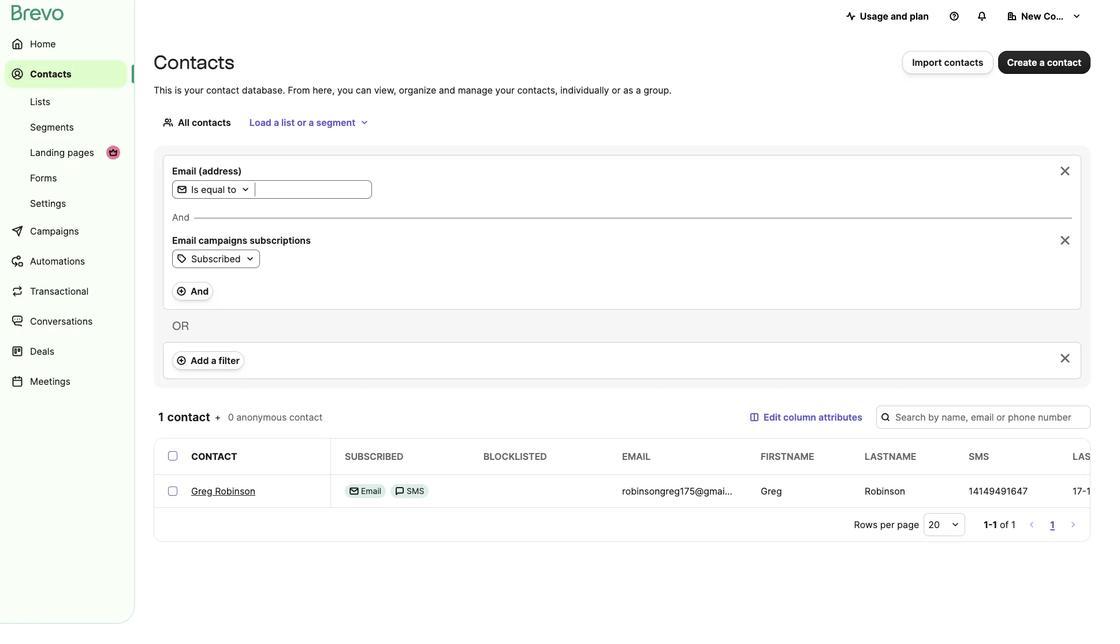 Task type: describe. For each thing, give the bounding box(es) containing it.
1 horizontal spatial or
[[612, 84, 621, 96]]

2 vertical spatial email
[[361, 486, 381, 496]]

or inside button
[[297, 117, 306, 128]]

1 robinson from the left
[[215, 485, 256, 497]]

deals link
[[5, 337, 127, 365]]

forms link
[[5, 166, 127, 190]]

subscribed
[[191, 253, 241, 265]]

this
[[154, 84, 172, 96]]

individually
[[561, 84, 609, 96]]

filter
[[219, 355, 240, 366]]

settings link
[[5, 192, 127, 215]]

new company
[[1022, 10, 1087, 22]]

segments link
[[5, 116, 127, 139]]

a for create a contact
[[1040, 57, 1045, 68]]

database.
[[242, 84, 285, 96]]

1 horizontal spatial sms
[[969, 451, 989, 462]]

contact up all contacts
[[206, 84, 239, 96]]

Search by name, email or phone number search field
[[877, 406, 1091, 429]]

subscribed
[[345, 451, 404, 462]]

to
[[228, 184, 236, 195]]

17-
[[1073, 485, 1087, 497]]

all contacts
[[178, 117, 231, 128]]

subscribed button
[[173, 252, 259, 266]]

create a contact button
[[998, 51, 1091, 74]]

home
[[30, 38, 56, 50]]

lists link
[[5, 90, 127, 113]]

transactional link
[[5, 277, 127, 305]]

robinsongreg175@gmail.com
[[622, 485, 749, 497]]

landing pages
[[30, 147, 94, 158]]

load a list or a segment
[[250, 117, 356, 128]]

blocklisted
[[484, 451, 547, 462]]

lists
[[30, 96, 50, 107]]

rows
[[854, 519, 878, 530]]

import
[[913, 57, 942, 68]]

and inside and button
[[191, 285, 209, 297]]

manage
[[458, 84, 493, 96]]

or
[[172, 319, 189, 333]]

rows per page
[[854, 519, 920, 530]]

page
[[898, 519, 920, 530]]

subscriptions
[[250, 235, 311, 246]]

campaigns link
[[5, 217, 127, 245]]

plan
[[910, 10, 929, 22]]

list
[[281, 117, 295, 128]]

11-
[[1087, 485, 1099, 497]]

pages
[[67, 147, 94, 158]]

a right list
[[309, 117, 314, 128]]

of
[[1000, 519, 1009, 530]]

firstname
[[761, 451, 815, 462]]

usage and plan
[[860, 10, 929, 22]]

new company button
[[999, 5, 1091, 28]]

load
[[250, 117, 272, 128]]

and button
[[172, 282, 213, 300]]

load a list or a segment button
[[240, 111, 379, 134]]

attributes
[[819, 411, 863, 423]]

contacts for all contacts
[[192, 117, 231, 128]]

1 inside button
[[1051, 519, 1055, 530]]

as
[[623, 84, 634, 96]]

automations link
[[5, 247, 127, 275]]

create
[[1008, 57, 1038, 68]]

new
[[1022, 10, 1042, 22]]

1 contact + 0 anonymous contact
[[158, 410, 323, 424]]

(address)
[[199, 165, 242, 177]]

import contacts
[[913, 57, 984, 68]]

contact left the +
[[167, 410, 210, 424]]

anonymous
[[237, 411, 287, 423]]

here,
[[313, 84, 335, 96]]

left___rvooi image
[[109, 148, 118, 157]]

greg robinson
[[191, 485, 256, 497]]

contact
[[191, 451, 237, 462]]

1 button
[[1048, 517, 1058, 533]]

+
[[215, 411, 221, 423]]

a for load a list or a segment
[[274, 117, 279, 128]]

automations
[[30, 255, 85, 267]]

14149491647
[[969, 485, 1028, 497]]

landing
[[30, 147, 65, 158]]

17-11-20
[[1073, 485, 1110, 497]]

import contacts button
[[903, 51, 994, 74]]

edit column attributes button
[[741, 406, 872, 429]]

group.
[[644, 84, 672, 96]]

greg for greg
[[761, 485, 782, 497]]

email (address)
[[172, 165, 242, 177]]

email for email (address)
[[172, 165, 196, 177]]

view,
[[374, 84, 396, 96]]

2 your from the left
[[496, 84, 515, 96]]

usage and plan button
[[837, 5, 938, 28]]

conversations
[[30, 316, 93, 327]]

is
[[175, 84, 182, 96]]

segments
[[30, 121, 74, 133]]

contact inside "1 contact + 0 anonymous contact"
[[289, 411, 323, 423]]



Task type: locate. For each thing, give the bounding box(es) containing it.
1 horizontal spatial robinson
[[865, 485, 906, 497]]

1 horizontal spatial and
[[891, 10, 908, 22]]

edit
[[764, 411, 781, 423]]

1 horizontal spatial 20
[[1099, 485, 1110, 497]]

usage
[[860, 10, 889, 22]]

20 right '17-'
[[1099, 485, 1110, 497]]

greg
[[191, 485, 212, 497], [761, 485, 782, 497]]

greg robinson link
[[191, 484, 256, 498]]

20 inside '20' "popup button"
[[929, 519, 940, 530]]

email up is
[[172, 165, 196, 177]]

settings
[[30, 198, 66, 209]]

campaigns
[[30, 225, 79, 237]]

a
[[1040, 57, 1045, 68], [636, 84, 641, 96], [274, 117, 279, 128], [309, 117, 314, 128], [211, 355, 217, 366]]

1
[[158, 410, 164, 424], [993, 519, 998, 530], [1012, 519, 1016, 530], [1051, 519, 1055, 530]]

robinson
[[215, 485, 256, 497], [865, 485, 906, 497]]

per
[[881, 519, 895, 530]]

a left list
[[274, 117, 279, 128]]

you
[[337, 84, 353, 96]]

contacts
[[154, 51, 234, 73], [30, 68, 72, 80]]

from
[[288, 84, 310, 96]]

home link
[[5, 30, 127, 58]]

forms
[[30, 172, 57, 184]]

1 greg from the left
[[191, 485, 212, 497]]

contacts up lists
[[30, 68, 72, 80]]

contacts
[[945, 57, 984, 68], [192, 117, 231, 128]]

lastname
[[865, 451, 917, 462]]

0 horizontal spatial and
[[172, 212, 190, 223]]

2 robinson from the left
[[865, 485, 906, 497]]

your right is on the left of the page
[[184, 84, 204, 96]]

or left as
[[612, 84, 621, 96]]

contact right anonymous
[[289, 411, 323, 423]]

or right list
[[297, 117, 306, 128]]

organize
[[399, 84, 436, 96]]

email
[[622, 451, 651, 462]]

robinson down contact
[[215, 485, 256, 497]]

0 vertical spatial and
[[172, 212, 190, 223]]

column
[[784, 411, 817, 423]]

this is your contact database. from here, you can view, organize and manage your contacts, individually or as a group.
[[154, 84, 672, 96]]

add a filter
[[191, 355, 240, 366]]

conversations link
[[5, 307, 127, 335]]

create a contact
[[1008, 57, 1082, 68]]

contact
[[1048, 57, 1082, 68], [206, 84, 239, 96], [167, 410, 210, 424], [289, 411, 323, 423]]

1 vertical spatial contacts
[[192, 117, 231, 128]]

1 horizontal spatial and
[[191, 285, 209, 297]]

left___c25ys image
[[350, 487, 359, 496]]

segment
[[316, 117, 356, 128]]

a right add at the bottom of the page
[[211, 355, 217, 366]]

1 horizontal spatial greg
[[761, 485, 782, 497]]

or
[[612, 84, 621, 96], [297, 117, 306, 128]]

email
[[172, 165, 196, 177], [172, 235, 196, 246], [361, 486, 381, 496]]

0
[[228, 411, 234, 423]]

greg down contact
[[191, 485, 212, 497]]

edit column attributes
[[764, 411, 863, 423]]

20
[[1099, 485, 1110, 497], [929, 519, 940, 530]]

0 horizontal spatial and
[[439, 84, 455, 96]]

contacts up is on the left of the page
[[154, 51, 234, 73]]

0 vertical spatial 20
[[1099, 485, 1110, 497]]

1 vertical spatial or
[[297, 117, 306, 128]]

and
[[172, 212, 190, 223], [191, 285, 209, 297]]

contacts,
[[517, 84, 558, 96]]

last ch
[[1073, 451, 1110, 462]]

1 vertical spatial sms
[[407, 486, 424, 496]]

contacts link
[[5, 60, 127, 88]]

sms right left___c25ys icon
[[407, 486, 424, 496]]

ch
[[1100, 451, 1110, 462]]

contacts for import contacts
[[945, 57, 984, 68]]

and down subscribed on the top of page
[[191, 285, 209, 297]]

and left the manage
[[439, 84, 455, 96]]

greg down firstname
[[761, 485, 782, 497]]

0 horizontal spatial robinson
[[215, 485, 256, 497]]

email campaigns subscriptions
[[172, 235, 311, 246]]

email for email campaigns subscriptions
[[172, 235, 196, 246]]

0 vertical spatial and
[[891, 10, 908, 22]]

0 horizontal spatial or
[[297, 117, 306, 128]]

robinson up rows per page
[[865, 485, 906, 497]]

1-
[[984, 519, 993, 530]]

your right the manage
[[496, 84, 515, 96]]

and down is equal to 'button'
[[172, 212, 190, 223]]

1 vertical spatial email
[[172, 235, 196, 246]]

1 horizontal spatial contacts
[[154, 51, 234, 73]]

all
[[178, 117, 189, 128]]

0 vertical spatial sms
[[969, 451, 989, 462]]

1-1 of 1
[[984, 519, 1016, 530]]

1 vertical spatial and
[[191, 285, 209, 297]]

is
[[191, 184, 199, 195]]

contacts right all at the left
[[192, 117, 231, 128]]

sms down search by name, email or phone number search field
[[969, 451, 989, 462]]

greg for greg robinson
[[191, 485, 212, 497]]

contact inside create a contact button
[[1048, 57, 1082, 68]]

1 your from the left
[[184, 84, 204, 96]]

0 horizontal spatial greg
[[191, 485, 212, 497]]

a for add a filter
[[211, 355, 217, 366]]

left___c25ys image
[[395, 487, 405, 496]]

0 horizontal spatial contacts
[[30, 68, 72, 80]]

1 horizontal spatial contacts
[[945, 57, 984, 68]]

is equal to button
[[173, 183, 255, 196]]

and
[[891, 10, 908, 22], [439, 84, 455, 96]]

add a filter button
[[172, 351, 244, 370]]

contacts inside button
[[945, 57, 984, 68]]

0 horizontal spatial your
[[184, 84, 204, 96]]

contact right create
[[1048, 57, 1082, 68]]

0 vertical spatial contacts
[[945, 57, 984, 68]]

contacts right import
[[945, 57, 984, 68]]

2 greg from the left
[[761, 485, 782, 497]]

email up subscribed on the top of page
[[172, 235, 196, 246]]

is equal to
[[191, 184, 236, 195]]

campaigns
[[199, 235, 248, 246]]

0 horizontal spatial contacts
[[192, 117, 231, 128]]

landing pages link
[[5, 141, 127, 164]]

and inside button
[[891, 10, 908, 22]]

email right left___c25ys image
[[361, 486, 381, 496]]

1 vertical spatial 20
[[929, 519, 940, 530]]

0 vertical spatial or
[[612, 84, 621, 96]]

20 button
[[924, 513, 966, 536]]

1 vertical spatial and
[[439, 84, 455, 96]]

0 horizontal spatial 20
[[929, 519, 940, 530]]

a right create
[[1040, 57, 1045, 68]]

20 right page
[[929, 519, 940, 530]]

equal
[[201, 184, 225, 195]]

meetings link
[[5, 368, 127, 395]]

1 horizontal spatial your
[[496, 84, 515, 96]]

last
[[1073, 451, 1097, 462]]

and left plan
[[891, 10, 908, 22]]

sms
[[969, 451, 989, 462], [407, 486, 424, 496]]

company
[[1044, 10, 1087, 22]]

deals
[[30, 346, 54, 357]]

meetings
[[30, 376, 70, 387]]

0 horizontal spatial sms
[[407, 486, 424, 496]]

0 vertical spatial email
[[172, 165, 196, 177]]

a right as
[[636, 84, 641, 96]]



Task type: vqa. For each thing, say whether or not it's contained in the screenshot.
Deals link in the bottom left of the page
yes



